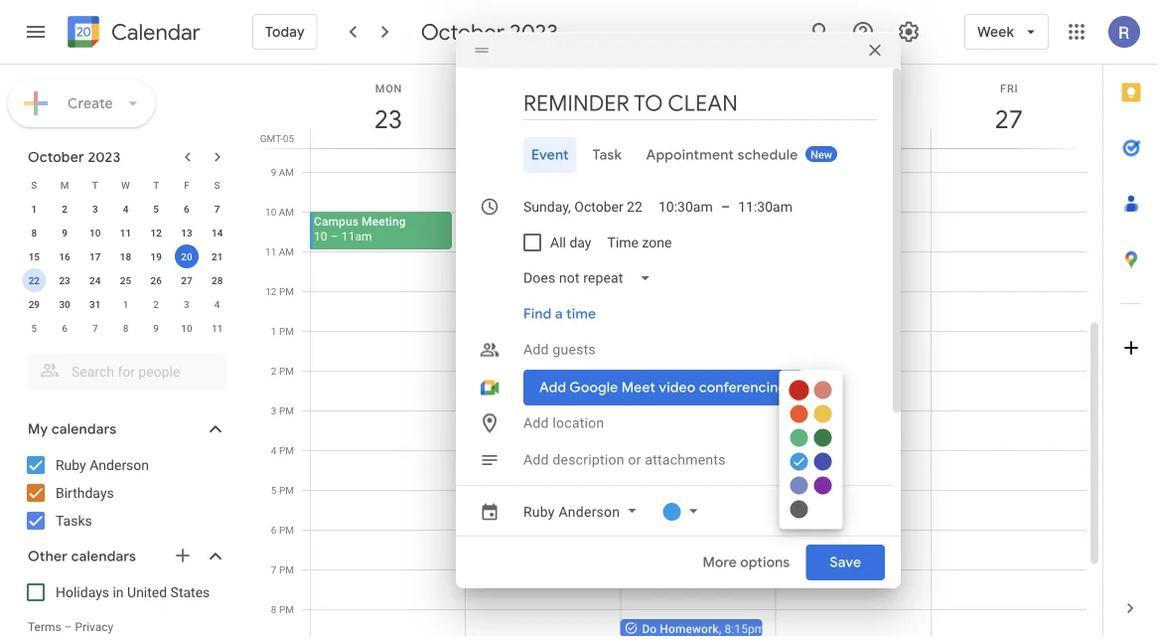 Task type: describe. For each thing, give the bounding box(es) containing it.
november 8 element
[[114, 316, 138, 340]]

november 9 element
[[144, 316, 168, 340]]

29
[[28, 298, 40, 310]]

05
[[283, 132, 294, 144]]

25
[[120, 274, 131, 286]]

privacy link
[[75, 620, 114, 634]]

11 for 11 am
[[265, 245, 277, 257]]

23 inside row group
[[59, 274, 70, 286]]

6 for november 6 'element'
[[62, 322, 67, 334]]

tab list containing event
[[472, 136, 877, 172]]

fri
[[1001, 82, 1019, 94]]

add guests
[[524, 341, 596, 357]]

1 pm
[[271, 325, 294, 337]]

11 for 11 element
[[120, 227, 131, 239]]

10 for 10 am
[[265, 206, 277, 218]]

terms
[[28, 620, 61, 634]]

16
[[59, 250, 70, 262]]

19 element
[[144, 244, 168, 268]]

15 element
[[22, 244, 46, 268]]

5 pm
[[271, 484, 294, 496]]

23 column header
[[310, 65, 466, 148]]

Add title text field
[[524, 88, 877, 118]]

my calendars
[[28, 420, 117, 438]]

12 for 12 pm
[[266, 285, 277, 297]]

0 horizontal spatial 8
[[31, 227, 37, 239]]

am for 9 am
[[279, 166, 294, 178]]

november 4 element
[[205, 292, 229, 316]]

october 2023 grid
[[19, 173, 233, 340]]

zone
[[642, 234, 672, 250]]

states
[[171, 584, 210, 600]]

20
[[181, 250, 192, 262]]

Search for people text field
[[40, 354, 215, 390]]

2 pm
[[271, 365, 294, 377]]

add for add guests
[[524, 341, 549, 357]]

9 for 9 am
[[271, 166, 277, 178]]

gmt-
[[260, 132, 283, 144]]

all day
[[551, 234, 592, 250]]

16 element
[[53, 244, 77, 268]]

1 horizontal spatial 6
[[184, 203, 190, 215]]

task
[[593, 145, 623, 163]]

0 vertical spatial october
[[421, 18, 505, 46]]

november 7 element
[[83, 316, 107, 340]]

0 vertical spatial 2
[[62, 203, 67, 215]]

13
[[181, 227, 192, 239]]

24 element
[[83, 268, 107, 292]]

10 for 10 element
[[90, 227, 101, 239]]

pm for 3 pm
[[279, 404, 294, 416]]

9 for november 9 element
[[153, 322, 159, 334]]

12 for 12
[[151, 227, 162, 239]]

0 vertical spatial 5
[[153, 203, 159, 215]]

campus
[[314, 214, 359, 228]]

22 cell
[[19, 268, 49, 292]]

anderson inside my calendars "list"
[[90, 457, 149, 473]]

calendar
[[111, 18, 201, 46]]

21 element
[[205, 244, 229, 268]]

november 5 element
[[22, 316, 46, 340]]

appointment
[[646, 145, 734, 163]]

1 for november 1 element
[[123, 298, 129, 310]]

time
[[608, 234, 639, 250]]

fri 27
[[994, 82, 1022, 136]]

find
[[524, 304, 552, 322]]

do
[[642, 622, 657, 636]]

basil, set event color menu item
[[814, 429, 832, 446]]

11 for november 11 'element'
[[212, 322, 223, 334]]

grape, set event color menu item
[[814, 476, 832, 494]]

add for add description or attachments
[[524, 451, 549, 467]]

gmt-05
[[260, 132, 294, 144]]

a
[[555, 304, 563, 322]]

november 2 element
[[144, 292, 168, 316]]

appointment schedule
[[646, 145, 798, 163]]

pm for 5 pm
[[279, 484, 294, 496]]

other calendars
[[28, 548, 136, 565]]

am for 10 am
[[279, 206, 294, 218]]

ruby inside my calendars "list"
[[56, 457, 86, 473]]

0 vertical spatial 7
[[214, 203, 220, 215]]

other
[[28, 548, 68, 565]]

meeting
[[362, 214, 406, 228]]

time zone
[[608, 234, 672, 250]]

week button
[[965, 8, 1049, 56]]

23 inside mon 23
[[373, 103, 402, 136]]

21
[[212, 250, 223, 262]]

blueberry, set event color menu item
[[814, 452, 832, 470]]

find a time button
[[516, 295, 604, 331]]

my calendars list
[[4, 449, 246, 537]]

2 horizontal spatial –
[[721, 198, 731, 214]]

8 pm
[[271, 603, 294, 615]]

my
[[28, 420, 48, 438]]

25 element
[[114, 268, 138, 292]]

27 inside column header
[[994, 103, 1022, 136]]

22 element
[[22, 268, 46, 292]]

holidays in united states
[[56, 584, 210, 600]]

day
[[570, 234, 592, 250]]

privacy
[[75, 620, 114, 634]]

10 element
[[83, 221, 107, 244]]

1 horizontal spatial ruby anderson
[[524, 503, 620, 519]]

row containing 8
[[19, 221, 233, 244]]

time
[[566, 304, 597, 322]]

7 pm
[[271, 563, 294, 575]]

lavender, set event color menu item
[[790, 476, 808, 494]]

event
[[532, 145, 569, 163]]

row containing s
[[19, 173, 233, 197]]

settings menu image
[[897, 20, 921, 44]]

today button
[[252, 8, 318, 56]]

0 horizontal spatial –
[[64, 620, 72, 634]]

1 t from the left
[[92, 179, 98, 191]]

28
[[212, 274, 223, 286]]

add for add location
[[524, 414, 549, 431]]

11 am
[[265, 245, 294, 257]]

27 link
[[987, 96, 1032, 142]]

Start date text field
[[524, 194, 643, 218]]

12 pm
[[266, 285, 294, 297]]

18
[[120, 250, 131, 262]]

13 element
[[175, 221, 199, 244]]

1 horizontal spatial anderson
[[559, 503, 620, 519]]

End time text field
[[739, 194, 793, 218]]

campus meeting 10 – 11am
[[314, 214, 406, 243]]

pm for 4 pm
[[279, 444, 294, 456]]

3 for the november 3 element
[[184, 298, 190, 310]]

mon 23
[[373, 82, 403, 136]]

mon
[[375, 82, 403, 94]]

task button
[[585, 136, 630, 172]]

row group containing 1
[[19, 197, 233, 340]]

pm for 7 pm
[[279, 563, 294, 575]]

other calendars button
[[4, 541, 246, 572]]

10 am
[[265, 206, 294, 218]]

new element
[[806, 145, 838, 161]]

18 element
[[114, 244, 138, 268]]

4 for november 4 element
[[214, 298, 220, 310]]

tangerine, set event color menu item
[[790, 405, 808, 423]]

row containing 1
[[19, 197, 233, 221]]

0 horizontal spatial 9
[[62, 227, 67, 239]]

0 vertical spatial 2023
[[510, 18, 558, 46]]



Task type: vqa. For each thing, say whether or not it's contained in the screenshot.
My calendars
yes



Task type: locate. For each thing, give the bounding box(es) containing it.
m
[[60, 179, 69, 191]]

4 up 5 pm
[[271, 444, 277, 456]]

1 vertical spatial 4
[[214, 298, 220, 310]]

0 vertical spatial october 2023
[[421, 18, 558, 46]]

–
[[721, 198, 731, 214], [331, 229, 339, 243], [64, 620, 72, 634]]

7 up 14 element at the left top of the page
[[214, 203, 220, 215]]

10
[[265, 206, 277, 218], [90, 227, 101, 239], [314, 229, 328, 243], [181, 322, 192, 334]]

1
[[31, 203, 37, 215], [123, 298, 129, 310], [271, 325, 277, 337]]

23 link
[[366, 96, 412, 142]]

9 down november 2 element
[[153, 322, 159, 334]]

11 inside november 11 'element'
[[212, 322, 223, 334]]

5 up 6 pm
[[271, 484, 277, 496]]

0 horizontal spatial october 2023
[[28, 148, 121, 166]]

am for 11 am
[[279, 245, 294, 257]]

pm for 2 pm
[[279, 365, 294, 377]]

3
[[92, 203, 98, 215], [184, 298, 190, 310], [271, 404, 277, 416]]

pm down 1 pm
[[279, 365, 294, 377]]

ruby anderson inside my calendars "list"
[[56, 457, 149, 473]]

– right terms link
[[64, 620, 72, 634]]

attachments
[[645, 451, 726, 467]]

0 vertical spatial ruby
[[56, 457, 86, 473]]

0 horizontal spatial 27
[[181, 274, 192, 286]]

pm up 1 pm
[[279, 285, 294, 297]]

pm up the 4 pm
[[279, 404, 294, 416]]

0 vertical spatial add
[[524, 341, 549, 357]]

0 horizontal spatial 6
[[62, 322, 67, 334]]

1 horizontal spatial october
[[421, 18, 505, 46]]

1 vertical spatial 2
[[153, 298, 159, 310]]

anderson
[[90, 457, 149, 473], [559, 503, 620, 519]]

6 up 7 pm at the left bottom of the page
[[271, 524, 277, 536]]

tab list
[[1104, 65, 1159, 580], [472, 136, 877, 172]]

11 down november 4 element
[[212, 322, 223, 334]]

2
[[62, 203, 67, 215], [153, 298, 159, 310], [271, 365, 277, 377]]

11am
[[342, 229, 372, 243]]

0 vertical spatial am
[[279, 166, 294, 178]]

grid
[[254, 65, 1103, 636]]

2 vertical spatial add
[[524, 451, 549, 467]]

ruby up birthdays
[[56, 457, 86, 473]]

10 down the november 3 element
[[181, 322, 192, 334]]

1 horizontal spatial tab list
[[1104, 65, 1159, 580]]

add description or attachments
[[524, 451, 726, 467]]

0 horizontal spatial 2023
[[88, 148, 121, 166]]

1 vertical spatial add
[[524, 414, 549, 431]]

united
[[127, 584, 167, 600]]

2 horizontal spatial 1
[[271, 325, 277, 337]]

1 am from the top
[[279, 166, 294, 178]]

10 inside the campus meeting 10 – 11am
[[314, 229, 328, 243]]

14 element
[[205, 221, 229, 244]]

2 for 2 pm
[[271, 365, 277, 377]]

2 horizontal spatial 11
[[265, 245, 277, 257]]

0 horizontal spatial tab list
[[472, 136, 877, 172]]

2 horizontal spatial 8
[[271, 603, 277, 615]]

3 for 3 pm
[[271, 404, 277, 416]]

0 vertical spatial calendars
[[52, 420, 117, 438]]

pm for 8 pm
[[279, 603, 294, 615]]

8 for november 8 element
[[123, 322, 129, 334]]

1 horizontal spatial 27
[[994, 103, 1022, 136]]

0 vertical spatial –
[[721, 198, 731, 214]]

1 horizontal spatial 2
[[153, 298, 159, 310]]

1 vertical spatial 8
[[123, 322, 129, 334]]

am down 05
[[279, 166, 294, 178]]

1 vertical spatial 1
[[123, 298, 129, 310]]

t right m
[[92, 179, 98, 191]]

1 vertical spatial ruby anderson
[[524, 503, 620, 519]]

3 up november 10 element
[[184, 298, 190, 310]]

31 element
[[83, 292, 107, 316]]

calendar heading
[[107, 18, 201, 46]]

2 t from the left
[[153, 179, 159, 191]]

1 horizontal spatial 2023
[[510, 18, 558, 46]]

2 horizontal spatial 4
[[271, 444, 277, 456]]

2 row from the top
[[19, 197, 233, 221]]

add other calendars image
[[173, 546, 193, 565]]

0 horizontal spatial 2
[[62, 203, 67, 215]]

add down "find"
[[524, 341, 549, 357]]

1 horizontal spatial 9
[[153, 322, 159, 334]]

30
[[59, 298, 70, 310]]

pm down 7 pm at the left bottom of the page
[[279, 603, 294, 615]]

None search field
[[0, 346, 246, 390]]

3 up the 4 pm
[[271, 404, 277, 416]]

Start time text field
[[659, 194, 714, 218]]

6 down 30 element
[[62, 322, 67, 334]]

6
[[184, 203, 190, 215], [62, 322, 67, 334], [271, 524, 277, 536]]

9 up 16 element
[[62, 227, 67, 239]]

ruby anderson down the description
[[524, 503, 620, 519]]

november 1 element
[[114, 292, 138, 316]]

6 for 6 pm
[[271, 524, 277, 536]]

1 down 12 pm on the left of the page
[[271, 325, 277, 337]]

1 pm from the top
[[279, 285, 294, 297]]

s right f
[[214, 179, 220, 191]]

12
[[151, 227, 162, 239], [266, 285, 277, 297]]

f
[[184, 179, 189, 191]]

6 inside 'element'
[[62, 322, 67, 334]]

5
[[153, 203, 159, 215], [31, 322, 37, 334], [271, 484, 277, 496]]

12 down 11 am
[[266, 285, 277, 297]]

1 inside november 1 element
[[123, 298, 129, 310]]

0 horizontal spatial s
[[31, 179, 37, 191]]

s left m
[[31, 179, 37, 191]]

1 horizontal spatial 7
[[214, 203, 220, 215]]

15
[[28, 250, 40, 262]]

calendars up in
[[71, 548, 136, 565]]

homework
[[660, 622, 719, 636]]

0 horizontal spatial 12
[[151, 227, 162, 239]]

pm down 6 pm
[[279, 563, 294, 575]]

1 vertical spatial 27
[[181, 274, 192, 286]]

2 vertical spatial 8
[[271, 603, 277, 615]]

time zone button
[[600, 224, 680, 260]]

4 up 11 element
[[123, 203, 129, 215]]

calendars right my
[[52, 420, 117, 438]]

2 vertical spatial 2
[[271, 365, 277, 377]]

1 vertical spatial 5
[[31, 322, 37, 334]]

9 inside grid
[[271, 166, 277, 178]]

1 vertical spatial 3
[[184, 298, 190, 310]]

5 for 5 pm
[[271, 484, 277, 496]]

9 down gmt-
[[271, 166, 277, 178]]

1 horizontal spatial –
[[331, 229, 339, 243]]

anderson down my calendars dropdown button
[[90, 457, 149, 473]]

23
[[373, 103, 402, 136], [59, 274, 70, 286]]

7 for november 7 element
[[92, 322, 98, 334]]

0 horizontal spatial 4
[[123, 203, 129, 215]]

2 vertical spatial 1
[[271, 325, 277, 337]]

2 vertical spatial 11
[[212, 322, 223, 334]]

pm up 2 pm
[[279, 325, 294, 337]]

calendars inside dropdown button
[[71, 548, 136, 565]]

1 horizontal spatial october 2023
[[421, 18, 558, 46]]

row
[[19, 173, 233, 197], [19, 197, 233, 221], [19, 221, 233, 244], [19, 244, 233, 268], [19, 268, 233, 292], [19, 292, 233, 316], [19, 316, 233, 340]]

2 down m
[[62, 203, 67, 215]]

4 row from the top
[[19, 244, 233, 268]]

1 vertical spatial 11
[[265, 245, 277, 257]]

5 for november 5 element
[[31, 322, 37, 334]]

1 horizontal spatial 23
[[373, 103, 402, 136]]

0 horizontal spatial october
[[28, 148, 84, 166]]

calendars for other calendars
[[71, 548, 136, 565]]

1 vertical spatial anderson
[[559, 503, 620, 519]]

2 horizontal spatial 2
[[271, 365, 277, 377]]

27 inside row group
[[181, 274, 192, 286]]

6 pm from the top
[[279, 484, 294, 496]]

1 vertical spatial ruby
[[524, 503, 555, 519]]

3 pm from the top
[[279, 365, 294, 377]]

7 pm from the top
[[279, 524, 294, 536]]

1 for 1 pm
[[271, 325, 277, 337]]

9 pm from the top
[[279, 603, 294, 615]]

pm for 6 pm
[[279, 524, 294, 536]]

8 pm from the top
[[279, 563, 294, 575]]

12 up "19"
[[151, 227, 162, 239]]

11 down 10 am at the left
[[265, 245, 277, 257]]

2 am from the top
[[279, 206, 294, 218]]

0 horizontal spatial 7
[[92, 322, 98, 334]]

schedule
[[738, 145, 798, 163]]

add down "add location"
[[524, 451, 549, 467]]

1 horizontal spatial s
[[214, 179, 220, 191]]

0 vertical spatial 1
[[31, 203, 37, 215]]

create
[[68, 94, 113, 112]]

column header
[[465, 65, 621, 148], [621, 65, 777, 148], [776, 65, 932, 148]]

6 up '13' element
[[184, 203, 190, 215]]

1 vertical spatial october
[[28, 148, 84, 166]]

27
[[994, 103, 1022, 136], [181, 274, 192, 286]]

0 vertical spatial ruby anderson
[[56, 457, 149, 473]]

0 horizontal spatial anderson
[[90, 457, 149, 473]]

pm up 5 pm
[[279, 444, 294, 456]]

10 up 11 am
[[265, 206, 277, 218]]

w
[[121, 179, 130, 191]]

1 horizontal spatial 4
[[214, 298, 220, 310]]

holidays
[[56, 584, 109, 600]]

0 horizontal spatial 5
[[31, 322, 37, 334]]

1 horizontal spatial 3
[[184, 298, 190, 310]]

– inside the campus meeting 10 – 11am
[[331, 229, 339, 243]]

2 vertical spatial 4
[[271, 444, 277, 456]]

26 element
[[144, 268, 168, 292]]

2 vertical spatial –
[[64, 620, 72, 634]]

week
[[978, 23, 1015, 41]]

8 down november 1 element
[[123, 322, 129, 334]]

2 down 1 pm
[[271, 365, 277, 377]]

terms – privacy
[[28, 620, 114, 634]]

birthdays
[[56, 484, 114, 501]]

2 for november 2 element
[[153, 298, 159, 310]]

to element
[[721, 198, 731, 214]]

0 vertical spatial 3
[[92, 203, 98, 215]]

2 vertical spatial 7
[[271, 563, 277, 575]]

3 am from the top
[[279, 245, 294, 257]]

am down '9 am'
[[279, 206, 294, 218]]

row containing 5
[[19, 316, 233, 340]]

0 vertical spatial anderson
[[90, 457, 149, 473]]

pm up 6 pm
[[279, 484, 294, 496]]

2 add from the top
[[524, 414, 549, 431]]

5 pm from the top
[[279, 444, 294, 456]]

2 column header from the left
[[621, 65, 777, 148]]

flamingo, set event color menu item
[[814, 381, 832, 399]]

1 vertical spatial 9
[[62, 227, 67, 239]]

0 vertical spatial 23
[[373, 103, 402, 136]]

row containing 15
[[19, 244, 233, 268]]

9 am
[[271, 166, 294, 178]]

create button
[[8, 80, 155, 127]]

1 vertical spatial 6
[[62, 322, 67, 334]]

30 element
[[53, 292, 77, 316]]

None field
[[516, 260, 667, 295]]

calendars for my calendars
[[52, 420, 117, 438]]

0 horizontal spatial 1
[[31, 203, 37, 215]]

2 up november 9 element
[[153, 298, 159, 310]]

4 inside grid
[[271, 444, 277, 456]]

2 vertical spatial 5
[[271, 484, 277, 496]]

23 element
[[53, 268, 77, 292]]

3 row from the top
[[19, 221, 233, 244]]

1 s from the left
[[31, 179, 37, 191]]

4
[[123, 203, 129, 215], [214, 298, 220, 310], [271, 444, 277, 456]]

7
[[214, 203, 220, 215], [92, 322, 98, 334], [271, 563, 277, 575]]

pm up 7 pm at the left bottom of the page
[[279, 524, 294, 536]]

8 for 8 pm
[[271, 603, 277, 615]]

3 up 10 element
[[92, 203, 98, 215]]

– right start time text field
[[721, 198, 731, 214]]

november 11 element
[[205, 316, 229, 340]]

calendars inside dropdown button
[[52, 420, 117, 438]]

11 element
[[114, 221, 138, 244]]

anderson down the description
[[559, 503, 620, 519]]

1 vertical spatial 12
[[266, 285, 277, 297]]

5 row from the top
[[19, 268, 233, 292]]

main drawer image
[[24, 20, 48, 44]]

2 horizontal spatial 5
[[271, 484, 277, 496]]

row group
[[19, 197, 233, 340]]

3 add from the top
[[524, 451, 549, 467]]

grid containing 23
[[254, 65, 1103, 636]]

7 down 6 pm
[[271, 563, 277, 575]]

row containing 29
[[19, 292, 233, 316]]

7 row from the top
[[19, 316, 233, 340]]

31
[[90, 298, 101, 310]]

6 row from the top
[[19, 292, 233, 316]]

do homework , 8:15pm
[[642, 622, 766, 636]]

my calendars button
[[4, 413, 246, 445]]

28 element
[[205, 268, 229, 292]]

pm for 12 pm
[[279, 285, 294, 297]]

10 up 17
[[90, 227, 101, 239]]

1 add from the top
[[524, 341, 549, 357]]

27 element
[[175, 268, 199, 292]]

12 inside 'element'
[[151, 227, 162, 239]]

1 vertical spatial am
[[279, 206, 294, 218]]

4 up november 11 'element'
[[214, 298, 220, 310]]

22
[[28, 274, 40, 286]]

20, today element
[[175, 244, 199, 268]]

0 horizontal spatial ruby
[[56, 457, 86, 473]]

17
[[90, 250, 101, 262]]

8:15pm
[[725, 622, 766, 636]]

october 2023
[[421, 18, 558, 46], [28, 148, 121, 166]]

23 up 30
[[59, 274, 70, 286]]

peacock, set event color menu item
[[790, 452, 808, 470]]

27 down "20"
[[181, 274, 192, 286]]

1 horizontal spatial 11
[[212, 322, 223, 334]]

27 column header
[[931, 65, 1087, 148]]

0 horizontal spatial 3
[[92, 203, 98, 215]]

am up 12 pm on the left of the page
[[279, 245, 294, 257]]

12 element
[[144, 221, 168, 244]]

tasks
[[56, 512, 92, 529]]

add left location
[[524, 414, 549, 431]]

11 up 18
[[120, 227, 131, 239]]

1 column header from the left
[[465, 65, 621, 148]]

1 horizontal spatial 12
[[266, 285, 277, 297]]

23 down mon
[[373, 103, 402, 136]]

2 s from the left
[[214, 179, 220, 191]]

1 row from the top
[[19, 173, 233, 197]]

november 10 element
[[175, 316, 199, 340]]

1 vertical spatial 2023
[[88, 148, 121, 166]]

t left f
[[153, 179, 159, 191]]

pm for 1 pm
[[279, 325, 294, 337]]

add location
[[524, 414, 605, 431]]

1 horizontal spatial ruby
[[524, 503, 555, 519]]

10 for november 10 element
[[181, 322, 192, 334]]

calendar element
[[64, 12, 201, 56]]

sage, set event color menu item
[[790, 429, 808, 446]]

2 vertical spatial 6
[[271, 524, 277, 536]]

8 inside grid
[[271, 603, 277, 615]]

in
[[113, 584, 124, 600]]

5 down 29 element
[[31, 322, 37, 334]]

add guests button
[[516, 331, 877, 367]]

3 column header from the left
[[776, 65, 932, 148]]

all
[[551, 234, 566, 250]]

0 horizontal spatial 23
[[59, 274, 70, 286]]

ruby anderson up birthdays
[[56, 457, 149, 473]]

graphite, set event color menu item
[[790, 500, 808, 518]]

1 horizontal spatial t
[[153, 179, 159, 191]]

november 3 element
[[175, 292, 199, 316]]

,
[[719, 622, 722, 636]]

terms link
[[28, 620, 61, 634]]

19
[[151, 250, 162, 262]]

7 down 31 element
[[92, 322, 98, 334]]

0 horizontal spatial t
[[92, 179, 98, 191]]

14
[[212, 227, 223, 239]]

27 down fri
[[994, 103, 1022, 136]]

0 vertical spatial 27
[[994, 103, 1022, 136]]

8
[[31, 227, 37, 239], [123, 322, 129, 334], [271, 603, 277, 615]]

banana, set event color menu item
[[814, 405, 832, 423]]

1 up the 15 element
[[31, 203, 37, 215]]

0 vertical spatial 11
[[120, 227, 131, 239]]

or
[[628, 451, 642, 467]]

october
[[421, 18, 505, 46], [28, 148, 84, 166]]

1 up november 8 element
[[123, 298, 129, 310]]

– down campus
[[331, 229, 339, 243]]

2 pm from the top
[[279, 325, 294, 337]]

add inside dropdown button
[[524, 341, 549, 357]]

0 horizontal spatial ruby anderson
[[56, 457, 149, 473]]

12 inside grid
[[266, 285, 277, 297]]

1 horizontal spatial 1
[[123, 298, 129, 310]]

add
[[524, 341, 549, 357], [524, 414, 549, 431], [524, 451, 549, 467]]

0 horizontal spatial 11
[[120, 227, 131, 239]]

26
[[151, 274, 162, 286]]

4 pm from the top
[[279, 404, 294, 416]]

guests
[[553, 341, 596, 357]]

11 inside 11 element
[[120, 227, 131, 239]]

6 pm
[[271, 524, 294, 536]]

20 cell
[[171, 244, 202, 268]]

29 element
[[22, 292, 46, 316]]

0 vertical spatial 8
[[31, 227, 37, 239]]

2 horizontal spatial 7
[[271, 563, 277, 575]]

1 vertical spatial –
[[331, 229, 339, 243]]

7 for 7 pm
[[271, 563, 277, 575]]

today
[[265, 23, 305, 41]]

event button
[[524, 136, 577, 172]]

17 element
[[83, 244, 107, 268]]

11
[[120, 227, 131, 239], [265, 245, 277, 257], [212, 322, 223, 334]]

8 down 7 pm at the left bottom of the page
[[271, 603, 277, 615]]

2 horizontal spatial 6
[[271, 524, 277, 536]]

location
[[553, 414, 605, 431]]

5 up 12 'element'
[[153, 203, 159, 215]]

4 pm
[[271, 444, 294, 456]]

8 up the 15 element
[[31, 227, 37, 239]]

row containing 22
[[19, 268, 233, 292]]

1 vertical spatial october 2023
[[28, 148, 121, 166]]

ruby down the description
[[524, 503, 555, 519]]

2 vertical spatial am
[[279, 245, 294, 257]]

1 vertical spatial 7
[[92, 322, 98, 334]]

find a time
[[524, 304, 597, 322]]

tomato, set event color menu item
[[789, 380, 809, 400]]

3 pm
[[271, 404, 294, 416]]

1 inside grid
[[271, 325, 277, 337]]

4 for 4 pm
[[271, 444, 277, 456]]

10 down campus
[[314, 229, 328, 243]]

0 vertical spatial 4
[[123, 203, 129, 215]]

november 6 element
[[53, 316, 77, 340]]

description
[[553, 451, 625, 467]]



